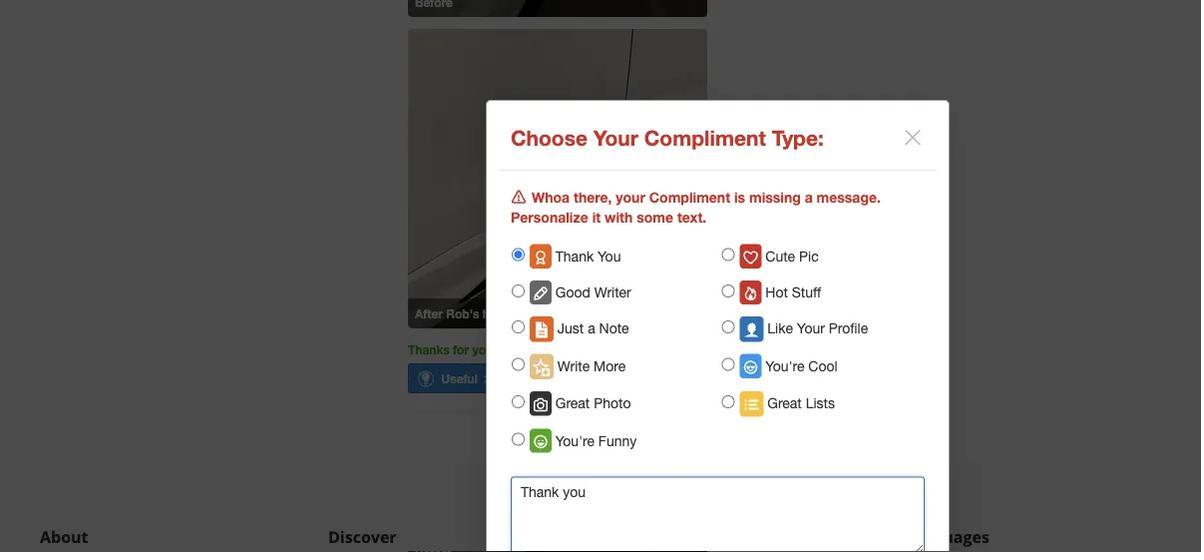 Task type: locate. For each thing, give the bounding box(es) containing it.
you're
[[766, 357, 805, 374], [556, 432, 595, 449]]

1 vertical spatial compliment
[[650, 189, 731, 206]]

writer
[[595, 284, 632, 300]]

1 vertical spatial a
[[588, 320, 596, 337]]

you're for you're funny
[[556, 432, 595, 449]]

great lists
[[768, 395, 836, 411]]

more
[[594, 357, 626, 374]]

0 vertical spatial for
[[453, 343, 469, 356]]

you're down like
[[766, 357, 805, 374]]

cute
[[766, 247, 796, 264]]

cute pic
[[766, 247, 819, 264]]

good writer
[[556, 284, 632, 300]]

funny down photo
[[599, 432, 637, 449]]

0 vertical spatial funny
[[543, 371, 577, 385]]

missing
[[750, 189, 801, 206]]

1 horizontal spatial you're
[[766, 357, 805, 374]]

1 horizontal spatial your
[[616, 189, 646, 206]]

a inside whoa there, your compliment is missing a message. personalize it with some text.
[[805, 189, 813, 206]]

0 vertical spatial a
[[805, 189, 813, 206]]

you're funny
[[556, 432, 637, 449]]

1 horizontal spatial a
[[805, 189, 813, 206]]

hot
[[766, 284, 789, 300]]

after
[[415, 307, 443, 321]]

it
[[593, 209, 601, 225]]

thanks for your vote!
[[408, 343, 529, 356]]

compliment
[[645, 125, 767, 150], [650, 189, 731, 206]]

a right the just
[[588, 320, 596, 337]]

your for for
[[473, 343, 498, 356]]

funny up great photo
[[543, 371, 577, 385]]

funny link
[[509, 363, 589, 393]]

personalize
[[511, 209, 589, 225]]

0 horizontal spatial your
[[473, 343, 498, 356]]

1 vertical spatial you're
[[556, 432, 595, 449]]

great for great lists
[[768, 395, 802, 411]]

compliment up the is
[[645, 125, 767, 150]]

great down "funny" link
[[556, 395, 590, 411]]

None text field
[[511, 477, 925, 552]]

None radio
[[512, 248, 525, 261], [722, 248, 735, 261], [722, 321, 735, 334], [512, 358, 525, 371], [722, 358, 735, 371], [512, 395, 525, 408], [722, 395, 735, 408], [512, 248, 525, 261], [722, 248, 735, 261], [722, 321, 735, 334], [512, 358, 525, 371], [722, 358, 735, 371], [512, 395, 525, 408], [722, 395, 735, 408]]

is
[[735, 189, 746, 206]]

useful 2
[[442, 371, 491, 385]]

1 horizontal spatial funny
[[599, 432, 637, 449]]

a
[[805, 189, 813, 206], [588, 320, 596, 337]]

great left the lists at bottom right
[[768, 395, 802, 411]]

0 vertical spatial you're
[[766, 357, 805, 374]]

for right yelp
[[655, 526, 679, 547]]

a right missing on the right top
[[805, 189, 813, 206]]

0 vertical spatial your
[[616, 189, 646, 206]]

1 vertical spatial funny
[[599, 432, 637, 449]]

for up useful
[[453, 343, 469, 356]]

0 horizontal spatial funny
[[543, 371, 577, 385]]

0 horizontal spatial for
[[453, 343, 469, 356]]

1 horizontal spatial for
[[655, 526, 679, 547]]

message.
[[817, 189, 881, 206]]

compliment up "text." at the right of page
[[650, 189, 731, 206]]

your up there,
[[594, 125, 639, 150]]

None radio
[[512, 284, 525, 297], [722, 284, 735, 297], [512, 321, 525, 334], [512, 433, 525, 446], [512, 284, 525, 297], [722, 284, 735, 297], [512, 321, 525, 334], [512, 433, 525, 446]]

write
[[558, 357, 590, 374]]

for
[[453, 343, 469, 356], [655, 526, 679, 547]]

your inside whoa there, your compliment is missing a message. personalize it with some text.
[[616, 189, 646, 206]]

text.
[[678, 209, 707, 225]]

1 horizontal spatial great
[[768, 395, 802, 411]]

great
[[556, 395, 590, 411], [768, 395, 802, 411]]

1 vertical spatial your
[[473, 343, 498, 356]]

for for yelp
[[655, 526, 679, 547]]

your
[[616, 189, 646, 206], [473, 343, 498, 356]]

about
[[40, 526, 88, 547]]

0 horizontal spatial great
[[556, 395, 590, 411]]

you're down great photo
[[556, 432, 595, 449]]

business
[[683, 526, 753, 547]]

thank you
[[556, 247, 621, 264]]

1 horizontal spatial your
[[798, 320, 825, 337]]

1 vertical spatial your
[[798, 320, 825, 337]]

your up with
[[616, 189, 646, 206]]

2 great from the left
[[768, 395, 802, 411]]

0 horizontal spatial you're
[[556, 432, 595, 449]]

funny
[[543, 371, 577, 385], [599, 432, 637, 449]]

0 horizontal spatial your
[[594, 125, 639, 150]]

note
[[600, 320, 630, 337]]

choose your compliment type:
[[511, 125, 824, 150]]

0 horizontal spatial a
[[588, 320, 596, 337]]

1 vertical spatial for
[[655, 526, 679, 547]]

for for thanks
[[453, 343, 469, 356]]

1 great from the left
[[556, 395, 590, 411]]

0 vertical spatial compliment
[[645, 125, 767, 150]]

0 vertical spatial your
[[594, 125, 639, 150]]

whoa
[[532, 189, 570, 206]]

your right like
[[798, 320, 825, 337]]

your up 2
[[473, 343, 498, 356]]

there,
[[574, 189, 612, 206]]

your
[[594, 125, 639, 150], [798, 320, 825, 337]]

after rob's help
[[415, 307, 507, 321]]



Task type: describe. For each thing, give the bounding box(es) containing it.
great photo
[[556, 395, 631, 411]]

photo of the grateful dent - san francisco, ca, united states. after rob's help image
[[408, 29, 708, 329]]

your for compliment
[[594, 125, 639, 150]]

type:
[[772, 125, 824, 150]]

pic
[[800, 247, 819, 264]]

you
[[598, 247, 621, 264]]

you're cool
[[766, 357, 838, 374]]

discover
[[328, 526, 397, 547]]

cool
[[809, 357, 838, 374]]

stuff
[[792, 284, 822, 300]]

profile
[[829, 320, 869, 337]]

help
[[483, 307, 507, 321]]

some
[[637, 209, 674, 225]]

yelp
[[617, 526, 651, 547]]

choose
[[511, 125, 588, 150]]

like
[[768, 320, 794, 337]]

your for there,
[[616, 189, 646, 206]]

×
[[903, 113, 924, 154]]

great for great photo
[[556, 395, 590, 411]]

with
[[605, 209, 633, 225]]

write more
[[558, 357, 626, 374]]

vote!
[[501, 343, 529, 356]]

compliment inside whoa there, your compliment is missing a message. personalize it with some text.
[[650, 189, 731, 206]]

yelp for business
[[617, 526, 753, 547]]

photo
[[594, 395, 631, 411]]

good
[[556, 284, 591, 300]]

you're for you're cool
[[766, 357, 805, 374]]

thank
[[556, 247, 594, 264]]

useful
[[442, 371, 478, 385]]

rob's
[[447, 307, 480, 321]]

lists
[[806, 395, 836, 411]]

hot stuff
[[766, 284, 822, 300]]

2
[[484, 371, 491, 385]]

languages
[[905, 526, 990, 547]]

thanks
[[408, 343, 450, 356]]

whoa there, your compliment is missing a message. personalize it with some text.
[[511, 189, 881, 225]]

like your profile
[[768, 320, 869, 337]]

just
[[558, 320, 584, 337]]

your for profile
[[798, 320, 825, 337]]

just a note
[[558, 320, 630, 337]]



Task type: vqa. For each thing, say whether or not it's contained in the screenshot.
Photos within Pad Thai 50 Photos
no



